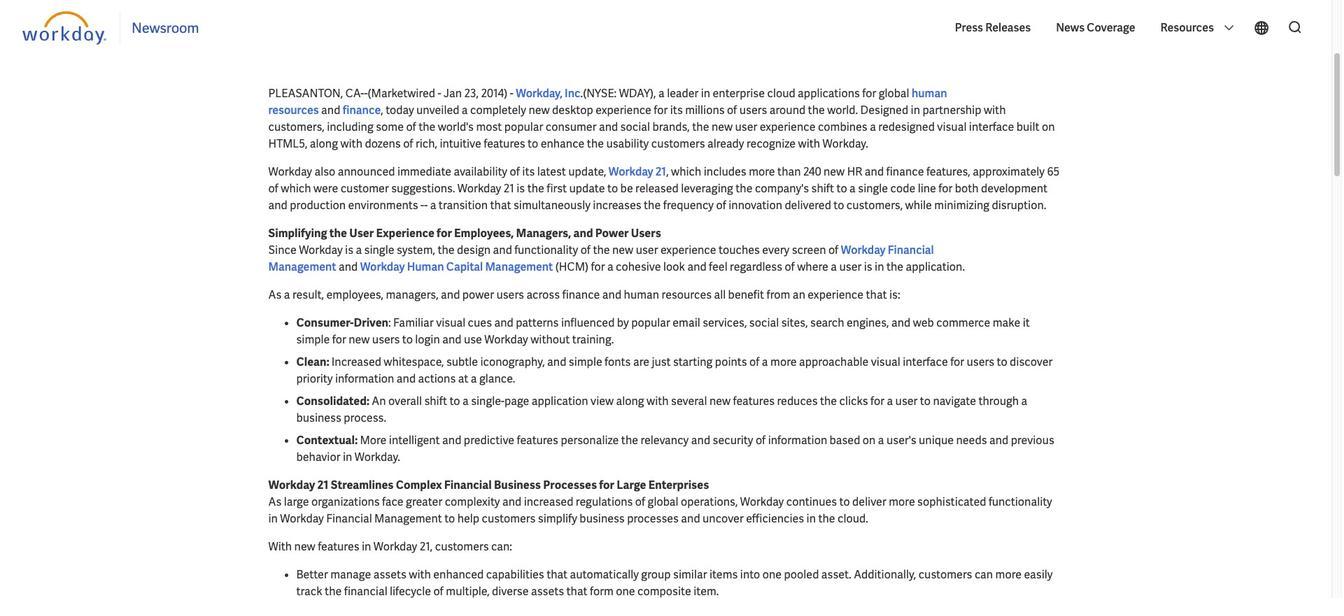 Task type: locate. For each thing, give the bounding box(es) containing it.
mobile
[[762, 11, 814, 33]]

0 horizontal spatial experience
[[376, 226, 435, 241]]

includes
[[704, 164, 747, 179]]

management inside workday 21 streamlines complex financial business processes for large enterprises as large organizations face greater complexity and increased regulations of global operations, workday continues to deliver more sophisticated functionality in workday financial management to help customers simplify business processes and uncover efficiencies in the cloud.
[[375, 512, 442, 526]]

1 vertical spatial its
[[522, 164, 535, 179]]

1 vertical spatial finance
[[887, 164, 924, 179]]

cues
[[468, 316, 492, 330]]

through
[[979, 394, 1019, 409]]

1 vertical spatial simple
[[569, 355, 602, 370]]

also
[[469, 33, 502, 55]]

1 vertical spatial ,
[[666, 164, 669, 179]]

0 vertical spatial simple
[[296, 332, 330, 347]]

0 horizontal spatial single
[[364, 243, 394, 258]]

shift inside an overall shift to a single-page application view along with several new features reduces the clicks for a user to navigate through a business process.
[[424, 394, 447, 409]]

0 horizontal spatial social
[[621, 120, 650, 134]]

help
[[458, 512, 480, 526]]

in up millions
[[701, 86, 711, 101]]

(marketwired
[[368, 86, 435, 101]]

1 horizontal spatial customers,
[[847, 198, 903, 213]]

its inside , today unveiled a completely new desktop experience for its millions of users around the world. designed in partnership with customers, including some of the world's most popular consumer and social brands, the new user experience combines a redesigned visual interface built on html5, along with dozens of rich, intuitive features to enhance the usability customers already recognize with workday.
[[670, 103, 683, 118]]

human inside human resources
[[912, 86, 947, 101]]

which
[[671, 164, 702, 179], [281, 181, 311, 196]]

go to the newsroom homepage image
[[22, 11, 108, 45]]

employees,
[[327, 288, 384, 302]]

and up employees,
[[339, 260, 358, 274]]

in left new
[[463, 11, 478, 33]]

customers up can:
[[482, 512, 536, 526]]

1 horizontal spatial finance
[[562, 288, 600, 302]]

to inside : familiar visual cues and patterns influenced by popular email services, social sites, search engines, and web commerce make it simple for new users to login and use workday without training.
[[402, 332, 413, 347]]

1 horizontal spatial financial
[[444, 478, 492, 493]]

user's
[[887, 433, 917, 448]]

the down the continues
[[819, 512, 835, 526]]

0 vertical spatial resources
[[268, 103, 319, 118]]

of inside the better manage assets with enhanced capabilities that automatically group similar items into one pooled asset. additionally, customers can more easily track the financial lifecycle of multiple, diverse assets that form one composite item.
[[434, 584, 444, 598]]

0 vertical spatial assets
[[374, 568, 407, 582]]

1 horizontal spatial human
[[912, 86, 947, 101]]

1 horizontal spatial its
[[670, 103, 683, 118]]

for up designed
[[863, 86, 877, 101]]

power
[[463, 288, 494, 302]]

in up manage
[[362, 540, 371, 554]]

0 horizontal spatial shift
[[424, 394, 447, 409]]

1 horizontal spatial ,
[[666, 164, 669, 179]]

0 horizontal spatial by
[[617, 316, 629, 330]]

more inside increased whitespace, subtle iconography, and simple fonts are just starting points of a more approachable visual interface for users to discover priority information and actions at a glance.
[[771, 355, 797, 370]]

0 horizontal spatial :
[[367, 394, 370, 409]]

1 vertical spatial information
[[768, 433, 827, 448]]

1 horizontal spatial popular
[[631, 316, 670, 330]]

login
[[415, 332, 440, 347]]

1 horizontal spatial along
[[616, 394, 644, 409]]

1 vertical spatial by
[[617, 316, 629, 330]]

by right influenced
[[617, 316, 629, 330]]

composite
[[638, 584, 691, 598]]

resources up email
[[662, 288, 712, 302]]

2 horizontal spatial is
[[864, 260, 873, 274]]

interface inside increased whitespace, subtle iconography, and simple fonts are just starting points of a more approachable visual interface for users to discover priority information and actions at a glance.
[[903, 355, 948, 370]]

both
[[955, 181, 979, 196]]

for inside increased whitespace, subtle iconography, and simple fonts are just starting points of a more approachable visual interface for users to discover priority information and actions at a glance.
[[951, 355, 965, 370]]

1 vertical spatial global
[[648, 495, 679, 510]]

0 vertical spatial one
[[763, 568, 782, 582]]

sites,
[[782, 316, 808, 330]]

0 horizontal spatial functionality
[[515, 243, 578, 258]]

finance
[[343, 103, 381, 118], [887, 164, 924, 179], [562, 288, 600, 302]]

shift inside , which includes more than 240 new hr and finance features, approximately 65 of which were customer suggestions. workday 21 is the first update to be released leveraging the company's shift to a single code line for both development and production environments -- a transition that simultaneously increases the frequency of innovation delivered to customers, while minimizing disruption.
[[812, 181, 834, 196]]

a left single-
[[463, 394, 469, 409]]

1 vertical spatial single
[[364, 243, 394, 258]]

1 vertical spatial as
[[268, 495, 282, 510]]

1 horizontal spatial business
[[580, 512, 625, 526]]

which up production
[[281, 181, 311, 196]]

employees,
[[454, 226, 514, 241]]

simple
[[296, 332, 330, 347], [569, 355, 602, 370]]

customers
[[651, 136, 705, 151], [482, 512, 536, 526], [435, 540, 489, 554], [919, 568, 973, 582]]

better manage assets with enhanced capabilities that automatically group similar items into one pooled asset. additionally, customers can more easily track the financial lifecycle of multiple, diverse assets that form one composite item.
[[296, 568, 1053, 598]]

is inside , which includes more than 240 new hr and finance features, approximately 65 of which were customer suggestions. workday 21 is the first update to be released leveraging the company's shift to a single code line for both development and production environments -- a transition that simultaneously increases the frequency of innovation delivered to customers, while minimizing disruption.
[[517, 181, 525, 196]]

the down applications
[[808, 103, 825, 118]]

simple inside increased whitespace, subtle iconography, and simple fonts are just starting points of a more approachable visual interface for users to discover priority information and actions at a glance.
[[569, 355, 602, 370]]

visual inside : familiar visual cues and patterns influenced by popular email services, social sites, search engines, and web commerce make it simple for new users to login and use workday without training.
[[436, 316, 466, 330]]

0 vertical spatial as
[[268, 288, 282, 302]]

2 vertical spatial finance
[[562, 288, 600, 302]]

21 left consumer on the top right of page
[[848, 33, 863, 55]]

is down user
[[345, 243, 353, 258]]

0 vertical spatial customers,
[[268, 120, 325, 134]]

social inside , today unveiled a completely new desktop experience for its millions of users around the world. designed in partnership with customers, including some of the world's most popular consumer and social brands, the new user experience combines a redesigned visual interface built on html5, along with dozens of rich, intuitive features to enhance the usability customers already recognize with workday.
[[621, 120, 650, 134]]

to down 'at'
[[450, 394, 460, 409]]

single
[[858, 181, 888, 196], [364, 243, 394, 258]]

increases
[[593, 198, 642, 213]]

0 horizontal spatial simple
[[296, 332, 330, 347]]

1 horizontal spatial which
[[671, 164, 702, 179]]

the up innovation
[[736, 181, 753, 196]]

and down operations,
[[681, 512, 700, 526]]

1 vertical spatial business
[[580, 512, 625, 526]]

visual inside increased whitespace, subtle iconography, and simple fonts are just starting points of a more approachable visual interface for users to discover priority information and actions at a glance.
[[871, 355, 901, 370]]

and down without
[[547, 355, 567, 370]]

for up regulations on the left bottom of page
[[599, 478, 615, 493]]

of down large
[[635, 495, 645, 510]]

1 horizontal spatial functionality
[[989, 495, 1053, 510]]

2 horizontal spatial finance
[[887, 164, 924, 179]]

: left familiar
[[389, 316, 391, 330]]

workday inside : familiar visual cues and patterns influenced by popular email services, social sites, search engines, and web commerce make it simple for new users to login and use workday without training.
[[485, 332, 528, 347]]

user down users
[[636, 243, 658, 258]]

240
[[804, 164, 822, 179]]

0 vertical spatial single
[[858, 181, 888, 196]]

information down increased
[[335, 372, 394, 386]]

0 vertical spatial finance
[[343, 103, 381, 118]]

clicks
[[840, 394, 868, 409]]

a left user's
[[878, 433, 884, 448]]

pooled
[[784, 568, 819, 582]]

more
[[360, 433, 387, 448]]

21 up organizations
[[317, 478, 329, 493]]

suggestions.
[[391, 181, 455, 196]]

as
[[268, 288, 282, 302], [268, 495, 282, 510]]

: left an
[[367, 394, 370, 409]]

workday down system,
[[360, 260, 405, 274]]

consolidated
[[296, 394, 367, 409]]

1 vertical spatial resources
[[662, 288, 712, 302]]

in down contextual:
[[343, 450, 352, 465]]

1 vertical spatial shift
[[424, 394, 447, 409]]

increased
[[524, 495, 574, 510]]

finance for suggestions.
[[887, 164, 924, 179]]

result,
[[293, 288, 324, 302]]

1 horizontal spatial shift
[[812, 181, 834, 196]]

business inside workday 21 streamlines complex financial business processes for large enterprises as large organizations face greater complexity and increased regulations of global operations, workday continues to deliver more sophisticated functionality in workday financial management to help customers simplify business processes and uncover efficiencies in the cloud.
[[580, 512, 625, 526]]

more intelligent and predictive features personalize the relevancy and security of information based on a user's unique needs and previous behavior in workday.
[[296, 433, 1055, 465]]

human down cohesive
[[624, 288, 659, 302]]

the inside an overall shift to a single-page application view along with several new features reduces the clicks for a user to navigate through a business process.
[[820, 394, 837, 409]]

which up leveraging
[[671, 164, 702, 179]]

human resources link
[[268, 86, 947, 118]]

functionality inside workday 21 streamlines complex financial business processes for large enterprises as large organizations face greater complexity and increased regulations of global operations, workday continues to deliver more sophisticated functionality in workday financial management to help customers simplify business processes and uncover efficiencies in the cloud.
[[989, 495, 1053, 510]]

with up lifecycle
[[409, 568, 431, 582]]

1 horizontal spatial single
[[858, 181, 888, 196]]

in up redesigned
[[911, 103, 920, 118]]

finance up code
[[887, 164, 924, 179]]

0 horizontal spatial information
[[335, 372, 394, 386]]

cloud
[[767, 86, 796, 101]]

21 down availability
[[504, 181, 514, 196]]

a right 'where'
[[831, 260, 837, 274]]

around
[[770, 103, 806, 118]]

2 horizontal spatial management
[[485, 260, 553, 274]]

management inside workday financial management
[[268, 260, 336, 274]]

1 horizontal spatial experience
[[587, 11, 671, 33]]

, left "today"
[[381, 103, 383, 118]]

simplifying the user experience for employees, managers, and power users since workday is a single system, the design and functionality of the new user experience touches every screen of
[[268, 226, 841, 258]]

workday
[[778, 33, 844, 55], [268, 164, 312, 179], [609, 164, 654, 179], [458, 181, 501, 196], [299, 243, 343, 258], [841, 243, 886, 258], [360, 260, 405, 274], [485, 332, 528, 347], [268, 478, 315, 493], [740, 495, 784, 510], [280, 512, 324, 526], [374, 540, 417, 554]]

functionality down managers,
[[515, 243, 578, 258]]

to
[[528, 136, 538, 151], [608, 181, 618, 196], [837, 181, 847, 196], [834, 198, 844, 213], [402, 332, 413, 347], [997, 355, 1008, 370], [450, 394, 460, 409], [920, 394, 931, 409], [840, 495, 850, 510], [445, 512, 455, 526]]

experience down wday),
[[596, 103, 652, 118]]

social left "sites,"
[[750, 316, 779, 330]]

0 vertical spatial human
[[912, 86, 947, 101]]

0 vertical spatial :
[[389, 316, 391, 330]]

and inside , today unveiled a completely new desktop experience for its millions of users around the world. designed in partnership with customers, including some of the world's most popular consumer and social brands, the new user experience combines a redesigned visual interface built on html5, along with dozens of rich, intuitive features to enhance the usability customers already recognize with workday.
[[599, 120, 618, 134]]

business down consolidated
[[296, 411, 341, 426]]

new
[[529, 103, 550, 118], [712, 120, 733, 134], [824, 164, 845, 179], [613, 243, 634, 258], [349, 332, 370, 347], [710, 394, 731, 409], [294, 540, 316, 554]]

management up across
[[485, 260, 553, 274]]

of inside increased whitespace, subtle iconography, and simple fonts are just starting points of a more approachable visual interface for users to discover priority information and actions at a glance.
[[750, 355, 760, 370]]

global inside workday 21 streamlines complex financial business processes for large enterprises as large organizations face greater complexity and increased regulations of global operations, workday continues to deliver more sophisticated functionality in workday financial management to help customers simplify business processes and uncover efficiencies in the cloud.
[[648, 495, 679, 510]]

1 vertical spatial functionality
[[989, 495, 1053, 510]]

is inside simplifying the user experience for employees, managers, and power users since workday is a single system, the design and functionality of the new user experience touches every screen of
[[345, 243, 353, 258]]

workday, inc link
[[516, 86, 581, 101]]

with new features in workday 21, customers can:
[[268, 540, 512, 554]]

1 horizontal spatial information
[[768, 433, 827, 448]]

0 vertical spatial interface
[[969, 120, 1014, 134]]

features down most
[[484, 136, 525, 151]]

0 vertical spatial functionality
[[515, 243, 578, 258]]

1 vertical spatial visual
[[436, 316, 466, 330]]

along inside , today unveiled a completely new desktop experience for its millions of users around the world. designed in partnership with customers, including some of the world's most popular consumer and social brands, the new user experience combines a redesigned visual interface built on html5, along with dozens of rich, intuitive features to enhance the usability customers already recognize with workday.
[[310, 136, 338, 151]]

previous
[[1011, 433, 1055, 448]]

feel
[[709, 260, 728, 274]]

visual down the engines, at the bottom of the page
[[871, 355, 901, 370]]

finance for experience
[[562, 288, 600, 302]]

0 vertical spatial business
[[296, 411, 341, 426]]

by inside : familiar visual cues and patterns influenced by popular email services, social sites, search engines, and web commerce make it simple for new users to login and use workday without training.
[[617, 316, 629, 330]]

regulations
[[576, 495, 633, 510]]

0 horizontal spatial human
[[624, 288, 659, 302]]

in left application.
[[875, 260, 884, 274]]

1 vertical spatial along
[[616, 394, 644, 409]]

2 as from the top
[[268, 495, 282, 510]]

shift
[[812, 181, 834, 196], [424, 394, 447, 409]]

customers left the can
[[919, 568, 973, 582]]

organizations
[[311, 495, 380, 510]]

increased whitespace, subtle iconography, and simple fonts are just starting points of a more approachable visual interface for users to discover priority information and actions at a glance.
[[296, 355, 1053, 386]]

workday. inside , today unveiled a completely new desktop experience for its millions of users around the world. designed in partnership with customers, including some of the world's most popular consumer and social brands, the new user experience combines a redesigned visual interface built on html5, along with dozens of rich, intuitive features to enhance the usability customers already recognize with workday.
[[823, 136, 868, 151]]

financial
[[344, 584, 388, 598]]

processes
[[543, 478, 597, 493]]

customers, down code
[[847, 198, 903, 213]]

design
[[272, 11, 325, 33]]

the inside "more intelligent and predictive features personalize the relevancy and security of information based on a user's unique needs and previous behavior in workday."
[[621, 433, 638, 448]]

, for which
[[666, 164, 669, 179]]

shift down 240
[[812, 181, 834, 196]]

social up usability
[[621, 120, 650, 134]]

uncover
[[703, 512, 744, 526]]

interface down web
[[903, 355, 948, 370]]

and workday human capital management (hcm) for a cohesive look and feel regardless of where a user is in the application.
[[336, 260, 965, 274]]

consolidated :
[[296, 394, 372, 409]]

0 vertical spatial ,
[[381, 103, 383, 118]]

business down regulations on the left bottom of page
[[580, 512, 625, 526]]

0 vertical spatial experience
[[587, 11, 671, 33]]

dozens
[[365, 136, 401, 151]]

2 horizontal spatial visual
[[937, 120, 967, 134]]

release
[[697, 33, 756, 55]]

redesigned
[[879, 120, 935, 134]]

0 horizontal spatial management
[[268, 260, 336, 274]]

1 horizontal spatial management
[[375, 512, 442, 526]]

more inside the better manage assets with enhanced capabilities that automatically group similar items into one pooled asset. additionally, customers can more easily track the financial lifecycle of multiple, diverse assets that form one composite item.
[[996, 568, 1022, 582]]

0 vertical spatial visual
[[937, 120, 967, 134]]

functionality
[[515, 243, 578, 258], [989, 495, 1053, 510]]

0 horizontal spatial on
[[863, 433, 876, 448]]

of up (hcm)
[[581, 243, 591, 258]]

experience up look
[[661, 243, 716, 258]]

workday,
[[516, 86, 563, 101]]

0 vertical spatial along
[[310, 136, 338, 151]]

workday down availability
[[458, 181, 501, 196]]

finance inside , which includes more than 240 new hr and finance features, approximately 65 of which were customer suggestions. workday 21 is the first update to be released leveraging the company's shift to a single code line for both development and production environments -- a transition that simultaneously increases the frequency of innovation delivered to customers, while minimizing disruption.
[[887, 164, 924, 179]]

1 vertical spatial which
[[281, 181, 311, 196]]

on
[[1042, 120, 1055, 134], [863, 433, 876, 448]]

finance down ca-
[[343, 103, 381, 118]]

and left power on the left top of the page
[[574, 226, 593, 241]]

new inside simplifying the user experience for employees, managers, and power users since workday is a single system, the design and functionality of the new user experience touches every screen of
[[613, 243, 634, 258]]

popular inside : familiar visual cues and patterns influenced by popular email services, social sites, search engines, and web commerce make it simple for new users to login and use workday without training.
[[631, 316, 670, 330]]

and down whitespace,
[[397, 372, 416, 386]]

better
[[296, 568, 328, 582]]

for inside , today unveiled a completely new desktop experience for its millions of users around the world. designed in partnership with customers, including some of the world's most popular consumer and social brands, the new user experience combines a redesigned visual interface built on html5, along with dozens of rich, intuitive features to enhance the usability customers already recognize with workday.
[[654, 103, 668, 118]]

1 vertical spatial financial
[[444, 478, 492, 493]]

, up released
[[666, 164, 669, 179]]

0 horizontal spatial popular
[[504, 120, 543, 134]]

workday. inside "more intelligent and predictive features personalize the relevancy and security of information based on a user's unique needs and previous behavior in workday."
[[355, 450, 400, 465]]

new right with at the bottom left of page
[[294, 540, 316, 554]]

0 vertical spatial its
[[670, 103, 683, 118]]

0 horizontal spatial workday.
[[355, 450, 400, 465]]

for down features,
[[939, 181, 953, 196]]

wday),
[[619, 86, 656, 101]]

21 inside , which includes more than 240 new hr and finance features, approximately 65 of which were customer suggestions. workday 21 is the first update to be released leveraging the company's shift to a single code line for both development and production environments -- a transition that simultaneously increases the frequency of innovation delivered to customers, while minimizing disruption.
[[504, 181, 514, 196]]

0 horizontal spatial ,
[[381, 103, 383, 118]]

1 vertical spatial assets
[[531, 584, 564, 598]]

several
[[671, 394, 707, 409]]

navigate
[[933, 394, 976, 409]]

coverage
[[1087, 20, 1136, 35]]

additionally,
[[854, 568, 916, 582]]

popular inside , today unveiled a completely new desktop experience for its millions of users around the world. designed in partnership with customers, including some of the world's most popular consumer and social brands, the new user experience combines a redesigned visual interface built on html5, along with dozens of rich, intuitive features to enhance the usability customers already recognize with workday.
[[504, 120, 543, 134]]

one
[[763, 568, 782, 582], [616, 584, 635, 598]]

of right availability
[[510, 164, 520, 179]]

resources inside human resources
[[268, 103, 319, 118]]

html5,
[[268, 136, 308, 151]]

just
[[652, 355, 671, 370]]

experience inside simplifying the user experience for employees, managers, and power users since workday is a single system, the design and functionality of the new user experience touches every screen of
[[661, 243, 716, 258]]

assets up lifecycle
[[374, 568, 407, 582]]

popular left email
[[631, 316, 670, 330]]

1 vertical spatial social
[[750, 316, 779, 330]]

1 vertical spatial customers,
[[847, 198, 903, 213]]

with inside the better manage assets with enhanced capabilities that automatically group similar items into one pooled asset. additionally, customers can more easily track the financial lifecycle of multiple, diverse assets that form one composite item.
[[409, 568, 431, 582]]

, inside , today unveiled a completely new desktop experience for its millions of users around the world. designed in partnership with customers, including some of the world's most popular consumer and social brands, the new user experience combines a redesigned visual interface built on html5, along with dozens of rich, intuitive features to enhance the usability customers already recognize with workday.
[[381, 103, 383, 118]]

1 vertical spatial is
[[345, 243, 353, 258]]

workday left "21,"
[[374, 540, 417, 554]]

also
[[315, 164, 336, 179]]

and up influenced
[[603, 288, 622, 302]]

0 horizontal spatial which
[[281, 181, 311, 196]]

system,
[[397, 243, 435, 258]]

1 horizontal spatial simple
[[569, 355, 602, 370]]

inspired
[[675, 11, 737, 33]]

0 horizontal spatial finance
[[343, 103, 381, 118]]

users right the "power"
[[497, 288, 524, 302]]

, inside , which includes more than 240 new hr and finance features, approximately 65 of which were customer suggestions. workday 21 is the first update to be released leveraging the company's shift to a single code line for both development and production environments -- a transition that simultaneously increases the frequency of innovation delivered to customers, while minimizing disruption.
[[666, 164, 669, 179]]

interface left built
[[969, 120, 1014, 134]]

0 vertical spatial by
[[740, 11, 758, 33]]

0 vertical spatial financial
[[888, 243, 934, 258]]

simple down training.
[[569, 355, 602, 370]]

glance.
[[479, 372, 515, 386]]

0 horizontal spatial global
[[648, 495, 679, 510]]

its left latest
[[522, 164, 535, 179]]

1 horizontal spatial workday.
[[823, 136, 868, 151]]

and right design
[[328, 11, 357, 33]]

workday also announced immediate availability of its latest update, workday 21
[[268, 164, 666, 179]]

interface inside , today unveiled a completely new desktop experience for its millions of users around the world. designed in partnership with customers, including some of the world's most popular consumer and social brands, the new user experience combines a redesigned visual interface built on html5, along with dozens of rich, intuitive features to enhance the usability customers already recognize with workday.
[[969, 120, 1014, 134]]

visual up use
[[436, 316, 466, 330]]

new right several
[[710, 394, 731, 409]]

, for today
[[381, 103, 383, 118]]

one right the form
[[616, 584, 635, 598]]

1 horizontal spatial global
[[879, 86, 910, 101]]

23,
[[464, 86, 479, 101]]

1 horizontal spatial visual
[[871, 355, 901, 370]]

a down "suggestions."
[[430, 198, 436, 213]]

1 vertical spatial experience
[[376, 226, 435, 241]]

a down user
[[356, 243, 362, 258]]

partnership
[[923, 103, 982, 118]]

1 horizontal spatial :
[[389, 316, 391, 330]]

0 horizontal spatial along
[[310, 136, 338, 151]]

to left discover
[[997, 355, 1008, 370]]

0 vertical spatial workday.
[[823, 136, 868, 151]]

is right 'where'
[[864, 260, 873, 274]]

0 horizontal spatial resources
[[268, 103, 319, 118]]

21 inside design and functionality in new desktop experience inspired by mobile apps, consumer web; company also announces feature-rich release of workday 21
[[848, 33, 863, 55]]

every
[[762, 243, 790, 258]]

user right 'where'
[[840, 260, 862, 274]]

information
[[335, 372, 394, 386], [768, 433, 827, 448]]

functionality down the previous
[[989, 495, 1053, 510]]

0 vertical spatial shift
[[812, 181, 834, 196]]

millions
[[685, 103, 725, 118]]

for down consumer-driven
[[332, 332, 346, 347]]

None search field
[[1279, 13, 1310, 43]]

in inside , today unveiled a completely new desktop experience for its millions of users around the world. designed in partnership with customers, including some of the world's most popular consumer and social brands, the new user experience combines a redesigned visual interface built on html5, along with dozens of rich, intuitive features to enhance the usability customers already recognize with workday.
[[911, 103, 920, 118]]

2 vertical spatial financial
[[326, 512, 372, 526]]

0 horizontal spatial one
[[616, 584, 635, 598]]

information inside increased whitespace, subtle iconography, and simple fonts are just starting points of a more approachable visual interface for users to discover priority information and actions at a glance.
[[335, 372, 394, 386]]

1 horizontal spatial is
[[517, 181, 525, 196]]

financial
[[888, 243, 934, 258], [444, 478, 492, 493], [326, 512, 372, 526]]

features down page
[[517, 433, 559, 448]]

whitespace,
[[384, 355, 444, 370]]

for inside an overall shift to a single-page application view along with several new features reduces the clicks for a user to navigate through a business process.
[[871, 394, 885, 409]]

points
[[715, 355, 747, 370]]

financial down organizations
[[326, 512, 372, 526]]

visual inside , today unveiled a completely new desktop experience for its millions of users around the world. designed in partnership with customers, including some of the world's most popular consumer and social brands, the new user experience combines a redesigned visual interface built on html5, along with dozens of rich, intuitive features to enhance the usability customers already recognize with workday.
[[937, 120, 967, 134]]

2 horizontal spatial financial
[[888, 243, 934, 258]]



Task type: vqa. For each thing, say whether or not it's contained in the screenshot.
"Rich"
yes



Task type: describe. For each thing, give the bounding box(es) containing it.
group
[[641, 568, 671, 582]]

for inside : familiar visual cues and patterns influenced by popular email services, social sites, search engines, and web commerce make it simple for new users to login and use workday without training.
[[332, 332, 346, 347]]

features up manage
[[318, 540, 360, 554]]

designed
[[861, 103, 909, 118]]

0 horizontal spatial financial
[[326, 512, 372, 526]]

the down released
[[644, 198, 661, 213]]

and inside design and functionality in new desktop experience inspired by mobile apps, consumer web; company also announces feature-rich release of workday 21
[[328, 11, 357, 33]]

and down business
[[503, 495, 522, 510]]

user inside an overall shift to a single-page application view along with several new features reduces the clicks for a user to navigate through a business process.
[[896, 394, 918, 409]]

.(nyse:
[[581, 86, 617, 101]]

and left feel in the right top of the page
[[688, 260, 707, 274]]

new down the workday,
[[529, 103, 550, 118]]

production
[[290, 198, 346, 213]]

experience inside simplifying the user experience for employees, managers, and power users since workday is a single system, the design and functionality of the new user experience touches every screen of
[[376, 226, 435, 241]]

managers,
[[386, 288, 439, 302]]

diverse
[[492, 584, 529, 598]]

transition
[[439, 198, 488, 213]]

21 inside workday 21 streamlines complex financial business processes for large enterprises as large organizations face greater complexity and increased regulations of global operations, workday continues to deliver more sophisticated functionality in workday financial management to help customers simplify business processes and uncover efficiencies in the cloud.
[[317, 478, 329, 493]]

a right "points"
[[762, 355, 768, 370]]

to left be
[[608, 181, 618, 196]]

pleasanton, ca--(marketwired - jan 23, 2014) - workday, inc .(nyse: wday), a leader in enterprise cloud applications for global
[[268, 86, 912, 101]]

global for for
[[879, 86, 910, 101]]

information inside "more intelligent and predictive features personalize the relevancy and security of information based on a user's unique needs and previous behavior in workday."
[[768, 433, 827, 448]]

of down html5,
[[268, 181, 278, 196]]

feature-
[[596, 33, 659, 55]]

unique
[[919, 433, 954, 448]]

intuitive
[[440, 136, 481, 151]]

on inside , today unveiled a completely new desktop experience for its millions of users around the world. designed in partnership with customers, including some of the world's most popular consumer and social brands, the new user experience combines a redesigned visual interface built on html5, along with dozens of rich, intuitive features to enhance the usability customers already recognize with workday.
[[1042, 120, 1055, 134]]

approachable
[[799, 355, 869, 370]]

streamlines
[[331, 478, 394, 493]]

workday inside design and functionality in new desktop experience inspired by mobile apps, consumer web; company also announces feature-rich release of workday 21
[[778, 33, 844, 55]]

discover
[[1010, 355, 1053, 370]]

and down employees,
[[493, 243, 512, 258]]

with up 240
[[798, 136, 820, 151]]

workday up large
[[268, 478, 315, 493]]

the up update,
[[587, 136, 604, 151]]

line
[[918, 181, 936, 196]]

21 up released
[[656, 164, 666, 179]]

workday 21 streamlines complex financial business processes for large enterprises as large organizations face greater complexity and increased regulations of global operations, workday continues to deliver more sophisticated functionality in workday financial management to help customers simplify business processes and uncover efficiencies in the cloud.
[[268, 478, 1053, 526]]

for inside workday 21 streamlines complex financial business processes for large enterprises as large organizations face greater complexity and increased regulations of global operations, workday continues to deliver more sophisticated functionality in workday financial management to help customers simplify business processes and uncover efficiencies in the cloud.
[[599, 478, 615, 493]]

of inside "more intelligent and predictive features personalize the relevancy and security of information based on a user's unique needs and previous behavior in workday."
[[756, 433, 766, 448]]

of down leveraging
[[716, 198, 726, 213]]

in up with at the bottom left of page
[[268, 512, 278, 526]]

and right cues
[[494, 316, 514, 330]]

users inside : familiar visual cues and patterns influenced by popular email services, social sites, search engines, and web commerce make it simple for new users to login and use workday without training.
[[372, 332, 400, 347]]

an
[[372, 394, 386, 409]]

users inside , today unveiled a completely new desktop experience for its millions of users around the world. designed in partnership with customers, including some of the world's most popular consumer and social brands, the new user experience combines a redesigned visual interface built on html5, along with dozens of rich, intuitive features to enhance the usability customers already recognize with workday.
[[740, 103, 767, 118]]

a down designed
[[870, 120, 876, 134]]

rich,
[[416, 136, 437, 151]]

business inside an overall shift to a single-page application view along with several new features reduces the clicks for a user to navigate through a business process.
[[296, 411, 341, 426]]

and right the needs
[[990, 433, 1009, 448]]

across
[[527, 288, 560, 302]]

an
[[793, 288, 806, 302]]

power
[[596, 226, 629, 241]]

the up is:
[[887, 260, 904, 274]]

to left the navigate
[[920, 394, 931, 409]]

a down hr
[[850, 181, 856, 196]]

of down the enterprise
[[727, 103, 737, 118]]

, today unveiled a completely new desktop experience for its millions of users around the world. designed in partnership with customers, including some of the world's most popular consumer and social brands, the new user experience combines a redesigned visual interface built on html5, along with dozens of rich, intuitive features to enhance the usability customers already recognize with workday.
[[268, 103, 1055, 151]]

built
[[1017, 120, 1040, 134]]

contextual:
[[296, 433, 360, 448]]

than
[[778, 164, 801, 179]]

2 vertical spatial is
[[864, 260, 873, 274]]

that right the capabilities
[[547, 568, 568, 582]]

workday up be
[[609, 164, 654, 179]]

the inside workday 21 streamlines complex financial business processes for large enterprises as large organizations face greater complexity and increased regulations of global operations, workday continues to deliver more sophisticated functionality in workday financial management to help customers simplify business processes and uncover efficiencies in the cloud.
[[819, 512, 835, 526]]

that inside , which includes more than 240 new hr and finance features, approximately 65 of which were customer suggestions. workday 21 is the first update to be released leveraging the company's shift to a single code line for both development and production environments -- a transition that simultaneously increases the frequency of innovation delivered to customers, while minimizing disruption.
[[490, 198, 511, 213]]

in down the continues
[[807, 512, 816, 526]]

the left user
[[330, 226, 347, 241]]

large
[[284, 495, 309, 510]]

customers inside , today unveiled a completely new desktop experience for its millions of users around the world. designed in partnership with customers, including some of the world's most popular consumer and social brands, the new user experience combines a redesigned visual interface built on html5, along with dozens of rich, intuitive features to enhance the usability customers already recognize with workday.
[[651, 136, 705, 151]]

human
[[407, 260, 444, 274]]

commerce
[[937, 316, 991, 330]]

process.
[[344, 411, 386, 426]]

influenced
[[561, 316, 615, 330]]

customers inside workday 21 streamlines complex financial business processes for large enterprises as large organizations face greater complexity and increased regulations of global operations, workday continues to deliver more sophisticated functionality in workday financial management to help customers simplify business processes and uncover efficiencies in the cloud.
[[482, 512, 536, 526]]

a inside simplifying the user experience for employees, managers, and power users since workday is a single system, the design and functionality of the new user experience touches every screen of
[[356, 243, 362, 258]]

and left the "power"
[[441, 288, 460, 302]]

consumer-driven
[[296, 316, 389, 330]]

global for of
[[648, 495, 679, 510]]

human resources
[[268, 86, 947, 118]]

0 horizontal spatial its
[[522, 164, 535, 179]]

greater
[[406, 495, 443, 510]]

customers, inside , which includes more than 240 new hr and finance features, approximately 65 of which were customer suggestions. workday 21 is the first update to be released leveraging the company's shift to a single code line for both development and production environments -- a transition that simultaneously increases the frequency of innovation delivered to customers, while minimizing disruption.
[[847, 198, 903, 213]]

to right the delivered
[[834, 198, 844, 213]]

the up workday human capital management link
[[438, 243, 455, 258]]

with right partnership
[[984, 103, 1006, 118]]

with down including
[[340, 136, 363, 151]]

new inside , which includes more than 240 new hr and finance features, approximately 65 of which were customer suggestions. workday 21 is the first update to be released leveraging the company's shift to a single code line for both development and production environments -- a transition that simultaneously increases the frequency of innovation delivered to customers, while minimizing disruption.
[[824, 164, 845, 179]]

workday down html5,
[[268, 164, 312, 179]]

on inside "more intelligent and predictive features personalize the relevancy and security of information based on a user's unique needs and previous behavior in workday."
[[863, 433, 876, 448]]

the down millions
[[692, 120, 709, 134]]

more inside workday 21 streamlines complex financial business processes for large enterprises as large organizations face greater complexity and increased regulations of global operations, workday continues to deliver more sophisticated functionality in workday financial management to help customers simplify business processes and uncover efficiencies in the cloud.
[[889, 495, 915, 510]]

1 vertical spatial :
[[367, 394, 370, 409]]

without
[[531, 332, 570, 347]]

the left first
[[528, 181, 544, 196]]

financial inside workday financial management
[[888, 243, 934, 258]]

a left leader
[[659, 86, 665, 101]]

simple inside : familiar visual cues and patterns influenced by popular email services, social sites, search engines, and web commerce make it simple for new users to login and use workday without training.
[[296, 332, 330, 347]]

design
[[457, 243, 491, 258]]

a right 'at'
[[471, 372, 477, 386]]

for right (hcm)
[[591, 260, 605, 274]]

similar
[[673, 568, 707, 582]]

capabilities
[[486, 568, 544, 582]]

new up already
[[712, 120, 733, 134]]

behavior
[[296, 450, 341, 465]]

a right clicks at the bottom right of page
[[887, 394, 893, 409]]

lifecycle
[[390, 584, 431, 598]]

an overall shift to a single-page application view along with several new features reduces the clicks for a user to navigate through a business process.
[[296, 394, 1028, 426]]

workday inside , which includes more than 240 new hr and finance features, approximately 65 of which were customer suggestions. workday 21 is the first update to be released leveraging the company's shift to a single code line for both development and production environments -- a transition that simultaneously increases the frequency of innovation delivered to customers, while minimizing disruption.
[[458, 181, 501, 196]]

experience down around
[[760, 120, 816, 134]]

with inside an overall shift to a single-page application view along with several new features reduces the clicks for a user to navigate through a business process.
[[647, 394, 669, 409]]

design and functionality in new desktop experience inspired by mobile apps, consumer web; company also announces feature-rich release of workday 21
[[272, 11, 1060, 55]]

and left use
[[442, 332, 462, 347]]

the down power on the left top of the page
[[593, 243, 610, 258]]

: inside : familiar visual cues and patterns influenced by popular email services, social sites, search engines, and web commerce make it simple for new users to login and use workday without training.
[[389, 316, 391, 330]]

0 vertical spatial which
[[671, 164, 702, 179]]

features inside an overall shift to a single-page application view along with several new features reduces the clicks for a user to navigate through a business process.
[[733, 394, 775, 409]]

it
[[1023, 316, 1030, 330]]

1 vertical spatial one
[[616, 584, 635, 598]]

user inside simplifying the user experience for employees, managers, and power users since workday is a single system, the design and functionality of the new user experience touches every screen of
[[636, 243, 658, 258]]

2014)
[[481, 86, 508, 101]]

: familiar visual cues and patterns influenced by popular email services, social sites, search engines, and web commerce make it simple for new users to login and use workday without training.
[[296, 316, 1030, 347]]

a left result, at the left
[[284, 288, 290, 302]]

experience inside design and functionality in new desktop experience inspired by mobile apps, consumer web; company also announces feature-rich release of workday 21
[[587, 11, 671, 33]]

of inside workday 21 streamlines complex financial business processes for large enterprises as large organizations face greater complexity and increased regulations of global operations, workday continues to deliver more sophisticated functionality in workday financial management to help customers simplify business processes and uncover efficiencies in the cloud.
[[635, 495, 645, 510]]

delivered
[[785, 198, 831, 213]]

customers up enhanced
[[435, 540, 489, 554]]

the up rich,
[[419, 120, 436, 134]]

single inside , which includes more than 240 new hr and finance features, approximately 65 of which were customer suggestions. workday 21 is the first update to be released leveraging the company's shift to a single code line for both development and production environments -- a transition that simultaneously increases the frequency of innovation delivered to customers, while minimizing disruption.
[[858, 181, 888, 196]]

workday inside workday financial management
[[841, 243, 886, 258]]

and right hr
[[865, 164, 884, 179]]

clean:
[[296, 355, 332, 370]]

workday inside simplifying the user experience for employees, managers, and power users since workday is a single system, the design and functionality of the new user experience touches every screen of
[[299, 243, 343, 258]]

resources
[[1161, 20, 1217, 35]]

along inside an overall shift to a single-page application view along with several new features reduces the clicks for a user to navigate through a business process.
[[616, 394, 644, 409]]

press releases link
[[948, 10, 1038, 46]]

screen
[[792, 243, 826, 258]]

minimizing
[[935, 198, 990, 213]]

21,
[[420, 540, 433, 554]]

reduces
[[777, 394, 818, 409]]

starting
[[673, 355, 713, 370]]

social inside : familiar visual cues and patterns influenced by popular email services, social sites, search engines, and web commerce make it simple for new users to login and use workday without training.
[[750, 316, 779, 330]]

more inside , which includes more than 240 new hr and finance features, approximately 65 of which were customer suggestions. workday 21 is the first update to be released leveraging the company's shift to a single code line for both development and production environments -- a transition that simultaneously increases the frequency of innovation delivered to customers, while minimizing disruption.
[[749, 164, 775, 179]]

of right screen
[[829, 243, 839, 258]]

asset.
[[822, 568, 852, 582]]

1 horizontal spatial resources
[[662, 288, 712, 302]]

customers inside the better manage assets with enhanced capabilities that automatically group similar items into one pooled asset. additionally, customers can more easily track the financial lifecycle of multiple, diverse assets that form one composite item.
[[919, 568, 973, 582]]

press
[[955, 20, 983, 35]]

a right through
[[1022, 394, 1028, 409]]

engines,
[[847, 316, 889, 330]]

where
[[797, 260, 829, 274]]

a left cohesive
[[608, 260, 614, 274]]

personalize
[[561, 433, 619, 448]]

that left is:
[[866, 288, 887, 302]]

to left help
[[445, 512, 455, 526]]

and left "predictive"
[[442, 433, 462, 448]]

features inside "more intelligent and predictive features personalize the relevancy and security of information based on a user's unique needs and previous behavior in workday."
[[517, 433, 559, 448]]

to down hr
[[837, 181, 847, 196]]

1 horizontal spatial assets
[[531, 584, 564, 598]]

news
[[1056, 20, 1085, 35]]

single inside simplifying the user experience for employees, managers, and power users since workday is a single system, the design and functionality of the new user experience touches every screen of
[[364, 243, 394, 258]]

inc
[[565, 86, 581, 101]]

disruption.
[[992, 198, 1047, 213]]

as inside workday 21 streamlines complex financial business processes for large enterprises as large organizations face greater complexity and increased regulations of global operations, workday continues to deliver more sophisticated functionality in workday financial management to help customers simplify business processes and uncover efficiencies in the cloud.
[[268, 495, 282, 510]]

a inside "more intelligent and predictive features personalize the relevancy and security of information based on a user's unique needs and previous behavior in workday."
[[878, 433, 884, 448]]

capital
[[446, 260, 483, 274]]

at
[[458, 372, 469, 386]]

as a result, employees, managers, and power users across finance and human resources all benefit from an experience that is:
[[268, 288, 901, 302]]

to up cloud.
[[840, 495, 850, 510]]

that left the form
[[567, 584, 588, 598]]

of left rich,
[[403, 136, 413, 151]]

to inside increased whitespace, subtle iconography, and simple fonts are just starting points of a more approachable visual interface for users to discover priority information and actions at a glance.
[[997, 355, 1008, 370]]

workday down large
[[280, 512, 324, 526]]

are
[[633, 355, 650, 370]]

in inside "more intelligent and predictive features personalize the relevancy and security of information based on a user's unique needs and previous behavior in workday."
[[343, 450, 352, 465]]

sophisticated
[[918, 495, 987, 510]]

application.
[[906, 260, 965, 274]]

by inside design and functionality in new desktop experience inspired by mobile apps, consumer web; company also announces feature-rich release of workday 21
[[740, 11, 758, 33]]

news coverage
[[1056, 20, 1136, 35]]

releases
[[986, 20, 1031, 35]]

a down 23,
[[462, 103, 468, 118]]

1 horizontal spatial one
[[763, 568, 782, 582]]

the inside the better manage assets with enhanced capabilities that automatically group similar items into one pooled asset. additionally, customers can more easily track the financial lifecycle of multiple, diverse assets that form one composite item.
[[325, 584, 342, 598]]

new inside an overall shift to a single-page application view along with several new features reduces the clicks for a user to navigate through a business process.
[[710, 394, 731, 409]]

1 vertical spatial human
[[624, 288, 659, 302]]

form
[[590, 584, 614, 598]]

customers, inside , today unveiled a completely new desktop experience for its millions of users around the world. designed in partnership with customers, including some of the world's most popular consumer and social brands, the new user experience combines a redesigned visual interface built on html5, along with dozens of rich, intuitive features to enhance the usability customers already recognize with workday.
[[268, 120, 325, 134]]

functionality inside simplifying the user experience for employees, managers, and power users since workday is a single system, the design and functionality of the new user experience touches every screen of
[[515, 243, 578, 258]]

and left "security"
[[691, 433, 711, 448]]

for inside , which includes more than 240 new hr and finance features, approximately 65 of which were customer suggestions. workday 21 is the first update to be released leveraging the company's shift to a single code line for both development and production environments -- a transition that simultaneously increases the frequency of innovation delivered to customers, while minimizing disruption.
[[939, 181, 953, 196]]

features inside , today unveiled a completely new desktop experience for its millions of users around the world. designed in partnership with customers, including some of the world's most popular consumer and social brands, the new user experience combines a redesigned visual interface built on html5, along with dozens of rich, intuitive features to enhance the usability customers already recognize with workday.
[[484, 136, 525, 151]]

resources link
[[1154, 10, 1242, 46]]

new inside : familiar visual cues and patterns influenced by popular email services, social sites, search engines, and web commerce make it simple for new users to login and use workday without training.
[[349, 332, 370, 347]]

and up including
[[321, 103, 340, 118]]

to inside , today unveiled a completely new desktop experience for its millions of users around the world. designed in partnership with customers, including some of the world's most popular consumer and social brands, the new user experience combines a redesigned visual interface built on html5, along with dozens of rich, intuitive features to enhance the usability customers already recognize with workday.
[[528, 136, 538, 151]]

needs
[[956, 433, 987, 448]]

newsroom
[[132, 19, 199, 37]]

of inside design and functionality in new desktop experience inspired by mobile apps, consumer web; company also announces feature-rich release of workday 21
[[760, 33, 775, 55]]

0 horizontal spatial assets
[[374, 568, 407, 582]]

and left web
[[892, 316, 911, 330]]

cloud.
[[838, 512, 869, 526]]

code
[[891, 181, 916, 196]]

of down every
[[785, 260, 795, 274]]

user inside , today unveiled a completely new desktop experience for its millions of users around the world. designed in partnership with customers, including some of the world's most popular consumer and social brands, the new user experience combines a redesigned visual interface built on html5, along with dozens of rich, intuitive features to enhance the usability customers already recognize with workday.
[[735, 120, 758, 134]]

users inside increased whitespace, subtle iconography, and simple fonts are just starting points of a more approachable visual interface for users to discover priority information and actions at a glance.
[[967, 355, 995, 370]]

experience up the search
[[808, 288, 864, 302]]

of down "today"
[[406, 120, 416, 134]]

overall
[[388, 394, 422, 409]]

1 as from the top
[[268, 288, 282, 302]]

and up simplifying
[[268, 198, 288, 213]]

can:
[[491, 540, 512, 554]]

for inside simplifying the user experience for employees, managers, and power users since workday is a single system, the design and functionality of the new user experience touches every screen of
[[437, 226, 452, 241]]

fonts
[[605, 355, 631, 370]]

workday up efficiencies
[[740, 495, 784, 510]]

web
[[913, 316, 934, 330]]

complexity
[[445, 495, 500, 510]]

customer
[[341, 181, 389, 196]]

company's
[[755, 181, 809, 196]]

globe icon image
[[1254, 20, 1270, 36]]

application
[[532, 394, 588, 409]]

in inside design and functionality in new desktop experience inspired by mobile apps, consumer web; company also announces feature-rich release of workday 21
[[463, 11, 478, 33]]



